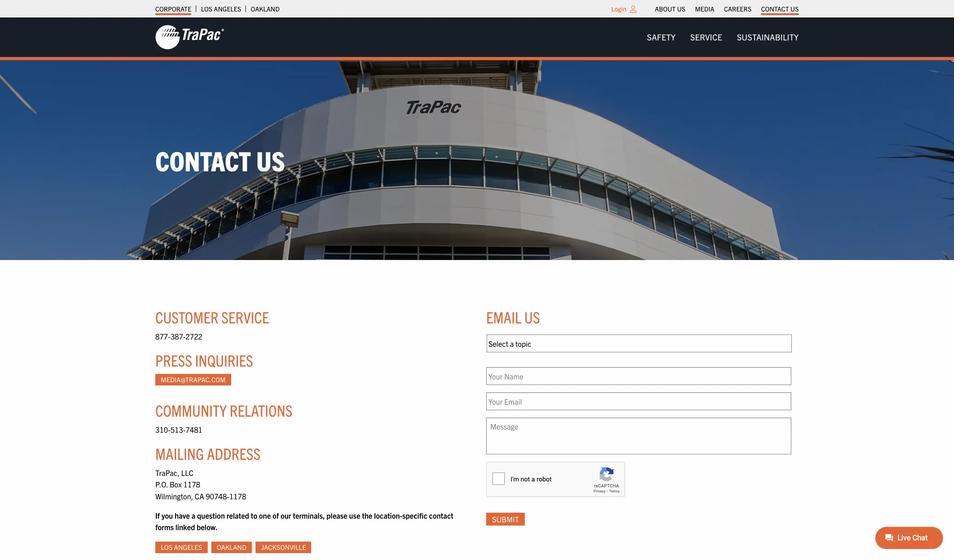 Task type: describe. For each thing, give the bounding box(es) containing it.
to
[[251, 511, 257, 520]]

2722
[[186, 332, 202, 341]]

specific
[[402, 511, 427, 520]]

1 vertical spatial oakland link
[[211, 542, 252, 553]]

media@trapac.com link
[[155, 374, 231, 386]]

0 horizontal spatial contact us
[[155, 143, 285, 177]]

you
[[161, 511, 173, 520]]

mailing
[[155, 443, 204, 463]]

Your Name text field
[[486, 367, 791, 385]]

trapac, llc p.o. box 1178 wilmington, ca 90748-1178
[[155, 468, 246, 501]]

relations
[[230, 400, 292, 420]]

310-
[[155, 425, 170, 434]]

7481
[[186, 425, 202, 434]]

0 vertical spatial los angeles
[[201, 5, 241, 13]]

related
[[227, 511, 249, 520]]

one
[[259, 511, 271, 520]]

387-
[[170, 332, 186, 341]]

1 horizontal spatial contact us
[[761, 5, 799, 13]]

question
[[197, 511, 225, 520]]

angeles for the "los angeles" link to the top
[[214, 5, 241, 13]]

login link
[[611, 5, 626, 13]]

0 horizontal spatial service
[[221, 307, 269, 327]]

about us link
[[655, 2, 685, 15]]

use
[[349, 511, 360, 520]]

media@trapac.com
[[161, 376, 226, 384]]

513-
[[170, 425, 186, 434]]

email us
[[486, 307, 540, 327]]

have
[[175, 511, 190, 520]]

Message text field
[[486, 418, 791, 455]]

llc
[[181, 468, 193, 477]]

contact
[[429, 511, 453, 520]]

1 vertical spatial los
[[161, 543, 172, 551]]

trapac,
[[155, 468, 179, 477]]

sustainability
[[737, 32, 799, 42]]

1 vertical spatial los angeles link
[[155, 542, 208, 553]]

877-
[[155, 332, 170, 341]]

1 horizontal spatial oakland
[[251, 5, 280, 13]]

jacksonville
[[261, 543, 306, 551]]

1 horizontal spatial service
[[690, 32, 722, 42]]

if you have a question related to one of our terminals, please use the location-specific contact forms linked below.
[[155, 511, 453, 532]]

our
[[281, 511, 291, 520]]

0 vertical spatial contact
[[761, 5, 789, 13]]

forms
[[155, 523, 174, 532]]

0 vertical spatial los angeles link
[[201, 2, 241, 15]]

if
[[155, 511, 160, 520]]

jacksonville link
[[256, 542, 311, 553]]

box
[[170, 480, 182, 489]]

of
[[272, 511, 279, 520]]

linked
[[175, 523, 195, 532]]

community
[[155, 400, 227, 420]]



Task type: locate. For each thing, give the bounding box(es) containing it.
menu bar up service link
[[650, 2, 804, 15]]

1178 down llc
[[183, 480, 200, 489]]

ca
[[195, 492, 204, 501]]

1 vertical spatial contact us
[[155, 143, 285, 177]]

a
[[192, 511, 195, 520]]

safety link
[[640, 28, 683, 47]]

los angeles
[[201, 5, 241, 13], [161, 543, 202, 551]]

please
[[327, 511, 347, 520]]

0 vertical spatial angeles
[[214, 5, 241, 13]]

p.o.
[[155, 480, 168, 489]]

oakland
[[251, 5, 280, 13], [217, 543, 246, 551]]

angeles
[[214, 5, 241, 13], [174, 543, 202, 551]]

service link
[[683, 28, 729, 47]]

media link
[[695, 2, 714, 15]]

press
[[155, 350, 192, 370]]

service
[[690, 32, 722, 42], [221, 307, 269, 327]]

1 vertical spatial angeles
[[174, 543, 202, 551]]

1 vertical spatial oakland
[[217, 543, 246, 551]]

0 vertical spatial service
[[690, 32, 722, 42]]

sustainability link
[[729, 28, 806, 47]]

media
[[695, 5, 714, 13]]

the
[[362, 511, 372, 520]]

los
[[201, 5, 212, 13], [161, 543, 172, 551]]

0 vertical spatial oakland
[[251, 5, 280, 13]]

below.
[[197, 523, 218, 532]]

1 horizontal spatial contact
[[761, 5, 789, 13]]

angeles for bottommost the "los angeles" link
[[174, 543, 202, 551]]

location-
[[374, 511, 402, 520]]

corporate image
[[155, 24, 224, 50]]

0 vertical spatial contact us
[[761, 5, 799, 13]]

0 vertical spatial oakland link
[[251, 2, 280, 15]]

careers link
[[724, 2, 751, 15]]

contact
[[761, 5, 789, 13], [155, 143, 251, 177]]

1178
[[183, 480, 200, 489], [229, 492, 246, 501]]

1 vertical spatial los angeles
[[161, 543, 202, 551]]

wilmington,
[[155, 492, 193, 501]]

los up corporate image
[[201, 5, 212, 13]]

0 horizontal spatial angeles
[[174, 543, 202, 551]]

safety
[[647, 32, 676, 42]]

1 horizontal spatial 1178
[[229, 492, 246, 501]]

customer service
[[155, 307, 269, 327]]

email
[[486, 307, 521, 327]]

login
[[611, 5, 626, 13]]

0 horizontal spatial contact
[[155, 143, 251, 177]]

oakland link
[[251, 2, 280, 15], [211, 542, 252, 553]]

1 vertical spatial service
[[221, 307, 269, 327]]

inquiries
[[195, 350, 253, 370]]

about
[[655, 5, 676, 13]]

menu bar down careers link
[[640, 28, 806, 47]]

0 horizontal spatial 1178
[[183, 480, 200, 489]]

address
[[207, 443, 261, 463]]

los angeles link
[[201, 2, 241, 15], [155, 542, 208, 553]]

90748-
[[206, 492, 229, 501]]

los angeles down linked
[[161, 543, 202, 551]]

1 horizontal spatial angeles
[[214, 5, 241, 13]]

press inquiries
[[155, 350, 253, 370]]

community relations
[[155, 400, 292, 420]]

1 horizontal spatial los
[[201, 5, 212, 13]]

about us
[[655, 5, 685, 13]]

los down forms
[[161, 543, 172, 551]]

0 horizontal spatial oakland
[[217, 543, 246, 551]]

menu bar
[[650, 2, 804, 15], [640, 28, 806, 47]]

contact us
[[761, 5, 799, 13], [155, 143, 285, 177]]

careers
[[724, 5, 751, 13]]

0 horizontal spatial los
[[161, 543, 172, 551]]

1 vertical spatial menu bar
[[640, 28, 806, 47]]

None submit
[[486, 513, 525, 526]]

corporate
[[155, 5, 191, 13]]

0 vertical spatial los
[[201, 5, 212, 13]]

310-513-7481
[[155, 425, 202, 434]]

contact us link
[[761, 2, 799, 15]]

terminals,
[[293, 511, 325, 520]]

los angeles link up corporate image
[[201, 2, 241, 15]]

1 vertical spatial contact
[[155, 143, 251, 177]]

mailing address
[[155, 443, 261, 463]]

los angeles up corporate image
[[201, 5, 241, 13]]

0 vertical spatial menu bar
[[650, 2, 804, 15]]

light image
[[630, 6, 636, 13]]

0 vertical spatial 1178
[[183, 480, 200, 489]]

customer
[[155, 307, 218, 327]]

menu bar containing safety
[[640, 28, 806, 47]]

877-387-2722
[[155, 332, 202, 341]]

us
[[677, 5, 685, 13], [790, 5, 799, 13], [256, 143, 285, 177], [524, 307, 540, 327]]

Your Email text field
[[486, 392, 791, 410]]

corporate link
[[155, 2, 191, 15]]

los angeles link down linked
[[155, 542, 208, 553]]

menu bar containing about us
[[650, 2, 804, 15]]

1 vertical spatial 1178
[[229, 492, 246, 501]]

1178 up related
[[229, 492, 246, 501]]



Task type: vqa. For each thing, say whether or not it's contained in the screenshot.
bottom WATER
no



